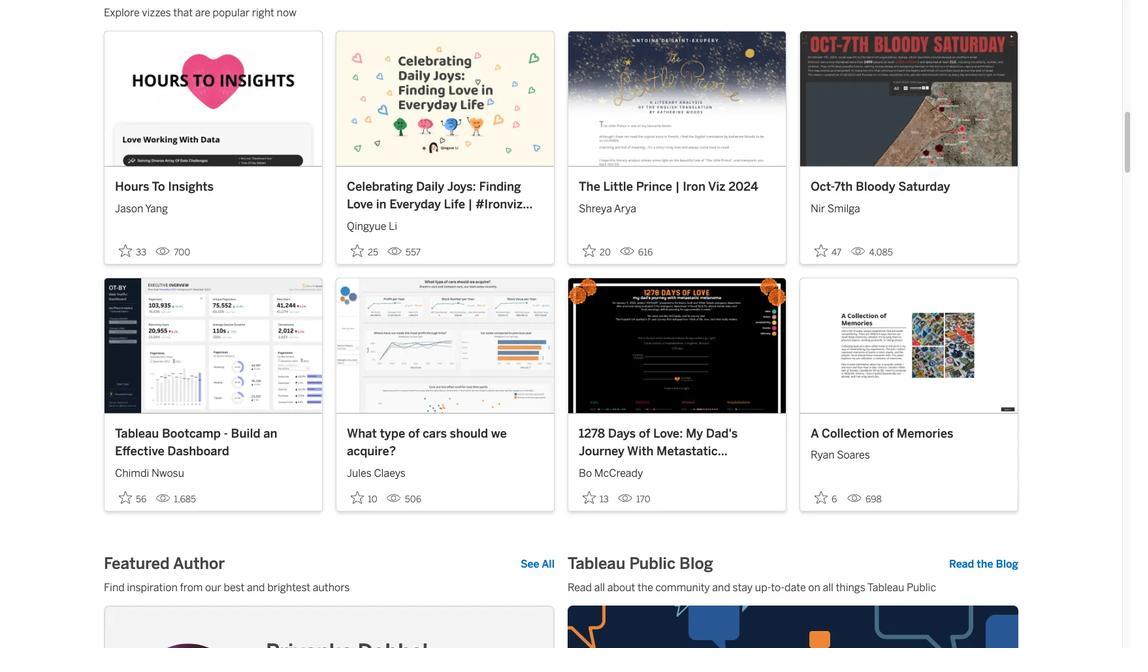 Task type: locate. For each thing, give the bounding box(es) containing it.
tableau public blog
[[568, 555, 713, 573]]

workbook thumbnail image for 7th
[[800, 32, 1018, 167]]

1 horizontal spatial tableau
[[568, 555, 626, 573]]

2 horizontal spatial tableau
[[868, 581, 905, 594]]

add favorite button containing 20
[[579, 240, 615, 262]]

all left about
[[594, 581, 605, 594]]

add favorite button down bo
[[579, 487, 613, 509]]

1 vertical spatial the
[[638, 581, 653, 594]]

tableau for tableau bootcamp - build an effective dashboard
[[115, 426, 159, 441]]

ryan
[[811, 449, 835, 462]]

what type of cars should we acquire?
[[347, 426, 507, 458]]

1278
[[579, 426, 605, 441]]

add favorite button for celebrating daily joys: finding love in everyday life | #ironviz 2024_qingyue
[[347, 240, 382, 262]]

shreya arya link
[[579, 196, 776, 216]]

0 horizontal spatial public
[[629, 555, 676, 573]]

add favorite button for oct-7th bloody saturday
[[811, 240, 846, 262]]

add favorite button containing 13
[[579, 487, 613, 509]]

1278 days of love: my dad's journey with metastatic melanoma (#ironviz 2023)
[[579, 426, 738, 476]]

of for memories
[[882, 426, 894, 441]]

the little prince | iron viz 2024 link
[[579, 178, 776, 196]]

add favorite button down jules
[[347, 487, 381, 509]]

workbook thumbnail image for days
[[568, 279, 786, 413]]

workbook thumbnail image for little
[[568, 32, 786, 167]]

47
[[832, 247, 842, 258]]

add favorite button down the shreya
[[579, 240, 615, 262]]

700 views element
[[150, 242, 196, 263]]

1 horizontal spatial public
[[907, 581, 936, 594]]

1 and from the left
[[247, 581, 265, 594]]

best
[[224, 581, 245, 594]]

add favorite button containing 25
[[347, 240, 382, 262]]

saturday
[[899, 179, 950, 194]]

tableau right things
[[868, 581, 905, 594]]

1 vertical spatial |
[[468, 197, 473, 212]]

0 vertical spatial |
[[675, 179, 680, 194]]

| left iron
[[675, 179, 680, 194]]

of inside 1278 days of love: my dad's journey with metastatic melanoma (#ironviz 2023)
[[639, 426, 650, 441]]

2 of from the left
[[639, 426, 650, 441]]

1 horizontal spatial blog
[[996, 558, 1019, 570]]

explore vizzes that are popular right now element
[[104, 5, 1019, 21]]

right
[[252, 6, 274, 19]]

1 horizontal spatial |
[[675, 179, 680, 194]]

and right best
[[247, 581, 265, 594]]

oct-
[[811, 179, 834, 194]]

(#ironviz
[[641, 462, 695, 476]]

add favorite button down ‫nir smilga‬‎ on the right top of page
[[811, 240, 846, 262]]

inspiration
[[127, 581, 178, 594]]

read the blog
[[949, 558, 1019, 570]]

add favorite button containing 10
[[347, 487, 381, 509]]

read inside read all about the community and stay up-to-date on all things tableau public element
[[568, 581, 592, 594]]

add favorite button containing 47
[[811, 240, 846, 262]]

bloody
[[856, 179, 896, 194]]

1 vertical spatial read
[[568, 581, 592, 594]]

ryan soares
[[811, 449, 870, 462]]

0 horizontal spatial tableau
[[115, 426, 159, 441]]

smilga‬‎
[[828, 202, 860, 215]]

type
[[380, 426, 405, 441]]

of up ryan soares link
[[882, 426, 894, 441]]

cars
[[423, 426, 447, 441]]

0 vertical spatial read
[[949, 558, 974, 570]]

0 vertical spatial public
[[629, 555, 676, 573]]

claeys
[[374, 467, 406, 480]]

506
[[405, 494, 421, 505]]

0 horizontal spatial blog
[[680, 555, 713, 573]]

the little prince | iron viz 2024
[[579, 179, 758, 194]]

the
[[977, 558, 993, 570], [638, 581, 653, 594]]

love
[[347, 197, 373, 212]]

qingyue li link
[[347, 213, 544, 234]]

of left cars
[[408, 426, 420, 441]]

tableau inside heading
[[568, 555, 626, 573]]

1 horizontal spatial and
[[712, 581, 730, 594]]

0 horizontal spatial of
[[408, 426, 420, 441]]

find inspiration from our best and brightest authors
[[104, 581, 350, 594]]

| inside celebrating daily joys: finding love in everyday life | #ironviz 2024_qingyue
[[468, 197, 473, 212]]

nwosu
[[152, 467, 184, 480]]

‫nir
[[811, 202, 825, 215]]

read inside read the blog link
[[949, 558, 974, 570]]

jules claeys
[[347, 467, 406, 480]]

of inside what type of cars should we acquire?
[[408, 426, 420, 441]]

author
[[173, 555, 225, 573]]

0 horizontal spatial the
[[638, 581, 653, 594]]

jason yang link
[[115, 196, 312, 216]]

1 of from the left
[[408, 426, 420, 441]]

melanoma
[[579, 462, 638, 476]]

2 horizontal spatial of
[[882, 426, 894, 441]]

0 horizontal spatial read
[[568, 581, 592, 594]]

workbook thumbnail image
[[105, 32, 322, 167], [336, 32, 554, 167], [568, 32, 786, 167], [800, 32, 1018, 167], [105, 279, 322, 413], [336, 279, 554, 413], [568, 279, 786, 413], [800, 279, 1018, 413]]

tableau up about
[[568, 555, 626, 573]]

| right life
[[468, 197, 473, 212]]

add favorite button down qingyue
[[347, 240, 382, 262]]

all right on
[[823, 581, 834, 594]]

see all
[[521, 558, 555, 570]]

read the blog link
[[949, 556, 1019, 572]]

chimdi nwosu
[[115, 467, 184, 480]]

featured author
[[104, 555, 225, 573]]

celebrating
[[347, 179, 413, 194]]

public
[[629, 555, 676, 573], [907, 581, 936, 594]]

see all link
[[521, 556, 555, 572]]

Add Favorite button
[[347, 240, 382, 262], [579, 240, 615, 262], [811, 240, 846, 262], [347, 487, 381, 509], [579, 487, 613, 509]]

1 vertical spatial public
[[907, 581, 936, 594]]

what
[[347, 426, 377, 441]]

of
[[408, 426, 420, 441], [639, 426, 650, 441], [882, 426, 894, 441]]

now
[[277, 6, 297, 19]]

hours
[[115, 179, 149, 194]]

tableau bootcamp - build an effective dashboard
[[115, 426, 277, 458]]

1 horizontal spatial all
[[823, 581, 834, 594]]

tableau inside tableau bootcamp - build an effective dashboard
[[115, 426, 159, 441]]

2 vertical spatial tableau
[[868, 581, 905, 594]]

6
[[832, 494, 837, 505]]

0 horizontal spatial and
[[247, 581, 265, 594]]

are
[[195, 6, 210, 19]]

qingyue li
[[347, 220, 397, 233]]

about
[[607, 581, 635, 594]]

the
[[579, 179, 600, 194]]

blog inside heading
[[680, 555, 713, 573]]

tableau public blog heading
[[568, 554, 713, 575]]

0 horizontal spatial all
[[594, 581, 605, 594]]

1 horizontal spatial the
[[977, 558, 993, 570]]

tableau up effective
[[115, 426, 159, 441]]

add favorite button for the little prince | iron viz 2024
[[579, 240, 615, 262]]

1278 days of love: my dad's journey with metastatic melanoma (#ironviz 2023) link
[[579, 425, 776, 476]]

workbook thumbnail image for collection
[[800, 279, 1018, 413]]

20
[[600, 247, 611, 258]]

of up with at the right of page
[[639, 426, 650, 441]]

0 vertical spatial tableau
[[115, 426, 159, 441]]

read for read the blog
[[949, 558, 974, 570]]

workbook thumbnail image for type
[[336, 279, 554, 413]]

557 views element
[[382, 242, 426, 263]]

of for cars
[[408, 426, 420, 441]]

0 horizontal spatial |
[[468, 197, 473, 212]]

blog for read the blog
[[996, 558, 1019, 570]]

all
[[594, 581, 605, 594], [823, 581, 834, 594]]

1 horizontal spatial read
[[949, 558, 974, 570]]

bo mccready
[[579, 467, 643, 480]]

and left "stay"
[[712, 581, 730, 594]]

506 views element
[[381, 489, 427, 510]]

tableau
[[115, 426, 159, 441], [568, 555, 626, 573], [868, 581, 905, 594]]

700
[[174, 247, 190, 258]]

bo mccready link
[[579, 460, 776, 481]]

build
[[231, 426, 260, 441]]

see all featured authors element
[[521, 556, 555, 572]]

1 horizontal spatial of
[[639, 426, 650, 441]]

3 of from the left
[[882, 426, 894, 441]]

#ironviz
[[476, 197, 523, 212]]

tableau for tableau public blog
[[568, 555, 626, 573]]

1 vertical spatial tableau
[[568, 555, 626, 573]]

featured author heading
[[104, 554, 225, 575]]

jason yang
[[115, 202, 168, 215]]

4,085 views element
[[846, 242, 898, 263]]

acquire?
[[347, 444, 396, 458]]

| inside the little prince | iron viz 2024 link
[[675, 179, 680, 194]]

and
[[247, 581, 265, 594], [712, 581, 730, 594]]

2 and from the left
[[712, 581, 730, 594]]



Task type: vqa. For each thing, say whether or not it's contained in the screenshot.
24
no



Task type: describe. For each thing, give the bounding box(es) containing it.
effective
[[115, 444, 164, 458]]

add favorite button for 1278 days of love: my dad's journey with metastatic melanoma (#ironviz 2023)
[[579, 487, 613, 509]]

2023)
[[698, 462, 732, 476]]

a
[[811, 426, 819, 441]]

jules claeys link
[[347, 460, 544, 481]]

read for read all about the community and stay up-to-date on all things tableau public
[[568, 581, 592, 594]]

dad's
[[706, 426, 738, 441]]

Add Favorite button
[[115, 240, 150, 262]]

find
[[104, 581, 125, 594]]

public inside heading
[[629, 555, 676, 573]]

workbook thumbnail image for bootcamp
[[105, 279, 322, 413]]

bo
[[579, 467, 592, 480]]

a collection of memories
[[811, 426, 954, 441]]

of for love:
[[639, 426, 650, 441]]

56
[[136, 494, 147, 505]]

read all about the community and stay up-to-date on all things tableau public element
[[568, 580, 1019, 595]]

2024
[[729, 179, 758, 194]]

oct-7th bloody saturday link
[[811, 178, 1007, 196]]

finding
[[479, 179, 521, 194]]

mccready
[[594, 467, 643, 480]]

170
[[636, 494, 651, 505]]

soares
[[837, 449, 870, 462]]

explore
[[104, 6, 140, 19]]

hours to insights
[[115, 179, 214, 194]]

shreya
[[579, 202, 612, 215]]

yang
[[145, 202, 168, 215]]

joys:
[[447, 179, 476, 194]]

1,685
[[174, 494, 196, 505]]

everyday
[[390, 197, 441, 212]]

what type of cars should we acquire? link
[[347, 425, 544, 460]]

557
[[406, 247, 421, 258]]

jules
[[347, 467, 372, 480]]

explore vizzes that are popular right now
[[104, 6, 297, 19]]

celebrating daily joys: finding love in everyday life | #ironviz 2024_qingyue
[[347, 179, 523, 229]]

and for tableau public blog
[[712, 581, 730, 594]]

a collection of memories link
[[811, 425, 1007, 442]]

vizzes
[[142, 6, 171, 19]]

collection
[[822, 426, 880, 441]]

7th
[[834, 179, 853, 194]]

to
[[152, 179, 165, 194]]

workbook thumbnail image for daily
[[336, 32, 554, 167]]

and for featured author
[[247, 581, 265, 594]]

33
[[136, 247, 146, 258]]

li
[[389, 220, 397, 233]]

698
[[866, 494, 882, 505]]

blog for tableau public blog
[[680, 555, 713, 573]]

featured
[[104, 555, 170, 573]]

date
[[785, 581, 806, 594]]

qingyue
[[347, 220, 386, 233]]

find inspiration from our best and brightest authors element
[[104, 580, 555, 595]]

dashboard
[[167, 444, 229, 458]]

on
[[808, 581, 821, 594]]

‫nir smilga‬‎
[[811, 202, 860, 215]]

170 views element
[[613, 489, 656, 510]]

616
[[638, 247, 653, 258]]

chimdi nwosu link
[[115, 460, 312, 481]]

brightest
[[267, 581, 310, 594]]

to-
[[771, 581, 785, 594]]

life
[[444, 197, 465, 212]]

viz
[[708, 179, 726, 194]]

Add Favorite button
[[811, 487, 842, 509]]

25
[[368, 247, 378, 258]]

authors
[[313, 581, 350, 594]]

popular
[[213, 6, 250, 19]]

from
[[180, 581, 203, 594]]

workbook thumbnail image for to
[[105, 32, 322, 167]]

that
[[173, 6, 193, 19]]

my
[[686, 426, 703, 441]]

arya
[[614, 202, 636, 215]]

Add Favorite button
[[115, 487, 151, 509]]

with
[[627, 444, 654, 458]]

bootcamp
[[162, 426, 221, 441]]

tableau bootcamp - build an effective dashboard link
[[115, 425, 312, 460]]

1,685 views element
[[151, 489, 201, 510]]

in
[[376, 197, 387, 212]]

prince
[[636, 179, 672, 194]]

698 views element
[[842, 489, 887, 510]]

memories
[[897, 426, 954, 441]]

iron
[[683, 179, 706, 194]]

journey
[[579, 444, 625, 458]]

‫nir smilga‬‎ link
[[811, 196, 1007, 216]]

chimdi
[[115, 467, 149, 480]]

little
[[603, 179, 633, 194]]

celebrating daily joys: finding love in everyday life | #ironviz 2024_qingyue link
[[347, 178, 544, 229]]

insights
[[168, 179, 214, 194]]

things
[[836, 581, 866, 594]]

10
[[368, 494, 377, 505]]

2 all from the left
[[823, 581, 834, 594]]

shreya arya
[[579, 202, 636, 215]]

add favorite button for what type of cars should we acquire?
[[347, 487, 381, 509]]

616 views element
[[615, 242, 658, 263]]

1 all from the left
[[594, 581, 605, 594]]

see
[[521, 558, 539, 570]]

ryan soares link
[[811, 442, 1007, 463]]

0 vertical spatial the
[[977, 558, 993, 570]]

oct-7th bloody saturday
[[811, 179, 950, 194]]

stay
[[733, 581, 753, 594]]

metastatic
[[657, 444, 718, 458]]

all
[[542, 558, 555, 570]]



